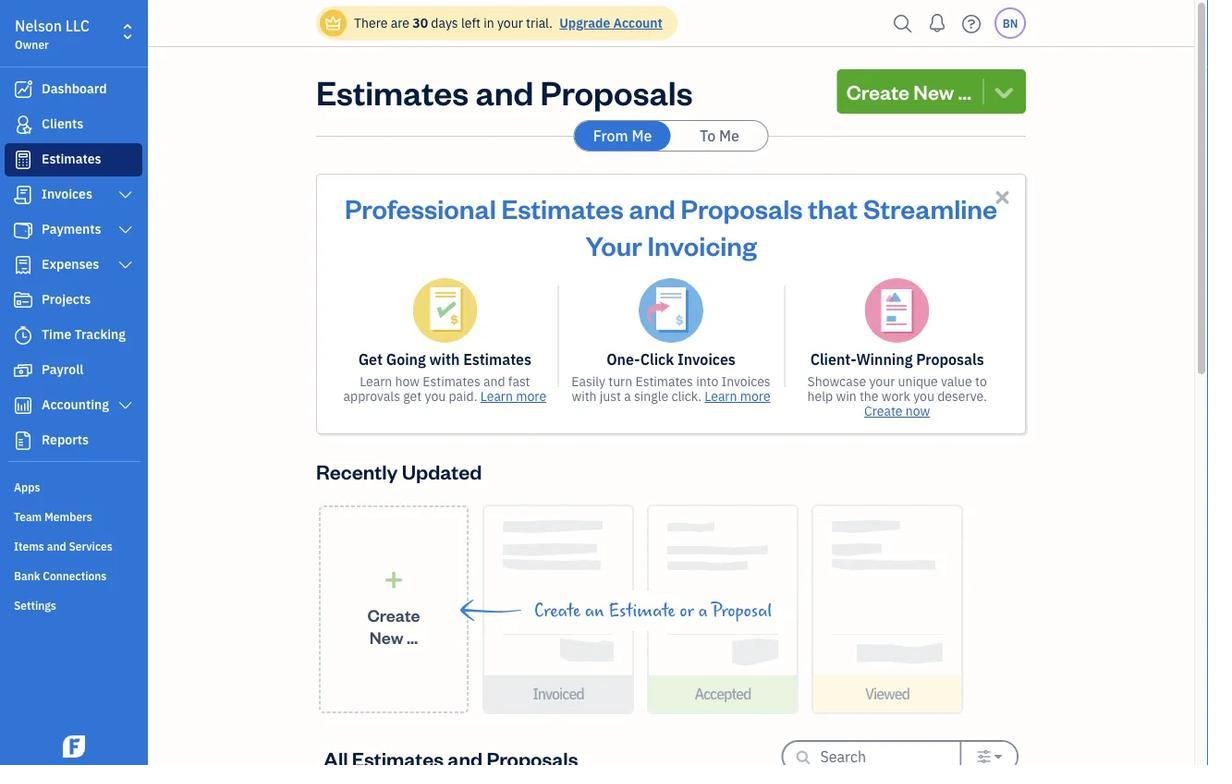 Task type: vqa. For each thing, say whether or not it's contained in the screenshot.


Task type: locate. For each thing, give the bounding box(es) containing it.
time tracking
[[42, 326, 126, 343]]

proposals up the from
[[540, 69, 693, 113]]

3 chevron large down image from the top
[[117, 398, 134, 413]]

a right just
[[624, 388, 631, 405]]

2 you from the left
[[913, 388, 934, 405]]

upgrade account link
[[556, 14, 663, 31]]

proposals inside client-winning proposals showcase your unique value to help win the work you deserve. create now
[[916, 350, 984, 369]]

new down notifications icon
[[914, 78, 954, 104]]

learn down get
[[360, 373, 392, 390]]

your
[[585, 227, 642, 262]]

members
[[44, 509, 92, 524]]

proposals
[[540, 69, 693, 113], [681, 190, 803, 225], [916, 350, 984, 369]]

new down plus image
[[370, 627, 403, 648]]

1 more from the left
[[516, 388, 546, 405]]

your inside client-winning proposals showcase your unique value to help win the work you deserve. create now
[[869, 373, 895, 390]]

1 vertical spatial create new …
[[367, 604, 420, 648]]

learn right click.
[[705, 388, 737, 405]]

invoices down estimates link
[[42, 185, 92, 202]]

0 vertical spatial proposals
[[540, 69, 693, 113]]

0 horizontal spatial your
[[497, 14, 523, 31]]

1 horizontal spatial you
[[913, 388, 934, 405]]

proposals up the invoicing
[[681, 190, 803, 225]]

are
[[391, 14, 409, 31]]

create new … down plus image
[[367, 604, 420, 648]]

a
[[624, 388, 631, 405], [698, 601, 708, 621]]

proposal
[[712, 601, 772, 621]]

estimates down the clients link
[[42, 150, 101, 167]]

create an estimate or a proposal
[[534, 601, 772, 621]]

1 horizontal spatial me
[[719, 126, 739, 146]]

and left fast
[[483, 373, 505, 390]]

more
[[516, 388, 546, 405], [740, 388, 771, 405]]

notifications image
[[923, 5, 952, 42]]

1 horizontal spatial more
[[740, 388, 771, 405]]

0 horizontal spatial you
[[425, 388, 446, 405]]

chevron large down image down estimates link
[[117, 188, 134, 202]]

time tracking link
[[5, 319, 142, 352]]

and
[[476, 69, 534, 113], [629, 190, 676, 225], [483, 373, 505, 390], [47, 539, 66, 554]]

0 vertical spatial new
[[914, 78, 954, 104]]

1 horizontal spatial create new … button
[[837, 69, 1026, 114]]

1 horizontal spatial new
[[914, 78, 954, 104]]

2 learn more from the left
[[705, 388, 771, 405]]

learn for get
[[481, 388, 513, 405]]

bn button
[[995, 7, 1026, 39]]

0 horizontal spatial more
[[516, 388, 546, 405]]

bank
[[14, 568, 40, 583]]

1 vertical spatial proposals
[[681, 190, 803, 225]]

payments
[[42, 220, 101, 238]]

create new … button for estimates and proposals
[[837, 69, 1026, 114]]

and right items
[[47, 539, 66, 554]]

1 horizontal spatial with
[[572, 388, 597, 405]]

you
[[425, 388, 446, 405], [913, 388, 934, 405]]

me for to me
[[719, 126, 739, 146]]

0 vertical spatial with
[[429, 350, 460, 369]]

chevron large down image inside payments link
[[117, 223, 134, 238]]

1 chevron large down image from the top
[[117, 188, 134, 202]]

there
[[354, 14, 388, 31]]

learn more
[[481, 388, 546, 405], [705, 388, 771, 405]]

create new …
[[846, 78, 972, 104], [367, 604, 420, 648]]

0 vertical spatial chevron large down image
[[117, 188, 134, 202]]

me
[[632, 126, 652, 146], [719, 126, 739, 146]]

payments link
[[5, 214, 142, 247]]

learn more right 'paid.'
[[481, 388, 546, 405]]

me for from me
[[632, 126, 652, 146]]

2 vertical spatial chevron large down image
[[117, 398, 134, 413]]

proposals inside the professional estimates and proposals that streamline your invoicing
[[681, 190, 803, 225]]

chevron large down image
[[117, 188, 134, 202], [117, 223, 134, 238], [117, 398, 134, 413]]

create new … button
[[837, 69, 1026, 114], [319, 506, 469, 714]]

learn right 'paid.'
[[481, 388, 513, 405]]

items
[[14, 539, 44, 554]]

1 horizontal spatial your
[[869, 373, 895, 390]]

team members
[[14, 509, 92, 524]]

1 horizontal spatial learn more
[[705, 388, 771, 405]]

team members link
[[5, 502, 142, 530]]

accepted
[[695, 685, 751, 704]]

time
[[42, 326, 71, 343]]

2 more from the left
[[740, 388, 771, 405]]

0 horizontal spatial a
[[624, 388, 631, 405]]

more left easily
[[516, 388, 546, 405]]

caretdown image
[[995, 750, 1002, 764]]

accounting
[[42, 396, 109, 413]]

crown image
[[324, 13, 343, 33]]

your down winning
[[869, 373, 895, 390]]

money image
[[12, 361, 34, 380]]

0 horizontal spatial create new … button
[[319, 506, 469, 714]]

fast
[[508, 373, 530, 390]]

0 vertical spatial create new … button
[[837, 69, 1026, 114]]

help
[[808, 388, 833, 405]]

1 horizontal spatial …
[[958, 78, 972, 104]]

recently updated
[[316, 458, 482, 484]]

streamline
[[863, 190, 997, 225]]

1 vertical spatial your
[[869, 373, 895, 390]]

new
[[914, 78, 954, 104], [370, 627, 403, 648]]

0 vertical spatial …
[[958, 78, 972, 104]]

2 vertical spatial proposals
[[916, 350, 984, 369]]

paid.
[[449, 388, 477, 405]]

me right to
[[719, 126, 739, 146]]

recently
[[316, 458, 398, 484]]

to me link
[[672, 121, 768, 151]]

just
[[600, 388, 621, 405]]

0 vertical spatial your
[[497, 14, 523, 31]]

bank connections
[[14, 568, 107, 583]]

llc
[[66, 16, 90, 36]]

plus image
[[383, 571, 404, 590]]

invoices inside easily turn estimates into invoices with just a single click.
[[722, 373, 771, 390]]

invoice image
[[12, 186, 34, 204]]

freshbooks image
[[59, 736, 89, 758]]

and up your
[[629, 190, 676, 225]]

chevron large down image up chevron large down image
[[117, 223, 134, 238]]

reports link
[[5, 424, 142, 458]]

and inside the professional estimates and proposals that streamline your invoicing
[[629, 190, 676, 225]]

0 horizontal spatial learn more
[[481, 388, 546, 405]]

owner
[[15, 37, 49, 52]]

chevron large down image right accounting
[[117, 398, 134, 413]]

nelson
[[15, 16, 62, 36]]

0 horizontal spatial …
[[407, 627, 418, 648]]

your right in
[[497, 14, 523, 31]]

1 learn more from the left
[[481, 388, 546, 405]]

estimates down get going with estimates
[[423, 373, 480, 390]]

create left now
[[864, 403, 903, 420]]

you right 'get' on the left bottom
[[425, 388, 446, 405]]

2 horizontal spatial learn
[[705, 388, 737, 405]]

1 horizontal spatial a
[[698, 601, 708, 621]]

go to help image
[[957, 10, 986, 37]]

and inside items and services link
[[47, 539, 66, 554]]

create down search "image"
[[846, 78, 910, 104]]

1 me from the left
[[632, 126, 652, 146]]

close image
[[992, 187, 1013, 208]]

create left an
[[534, 601, 581, 621]]

1 horizontal spatial learn
[[481, 388, 513, 405]]

invoiced
[[533, 685, 584, 704]]

one-click invoices
[[607, 350, 736, 369]]

2 vertical spatial invoices
[[722, 373, 771, 390]]

more for one-click invoices
[[740, 388, 771, 405]]

to
[[700, 126, 716, 146]]

invoices right into
[[722, 373, 771, 390]]

learn more right click.
[[705, 388, 771, 405]]

payment image
[[12, 221, 34, 239]]

upgrade
[[559, 14, 610, 31]]

accounting link
[[5, 389, 142, 422]]

0 horizontal spatial create new …
[[367, 604, 420, 648]]

with left just
[[572, 388, 597, 405]]

0 horizontal spatial me
[[632, 126, 652, 146]]

value
[[941, 373, 972, 390]]

2 me from the left
[[719, 126, 739, 146]]

how
[[395, 373, 420, 390]]

0 vertical spatial invoices
[[42, 185, 92, 202]]

chevron large down image for invoices
[[117, 188, 134, 202]]

…
[[958, 78, 972, 104], [407, 627, 418, 648]]

one-
[[607, 350, 640, 369]]

going
[[386, 350, 426, 369]]

invoices
[[42, 185, 92, 202], [678, 350, 736, 369], [722, 373, 771, 390]]

more right into
[[740, 388, 771, 405]]

0 vertical spatial a
[[624, 388, 631, 405]]

to me
[[700, 126, 739, 146]]

learn more for one-click invoices
[[705, 388, 771, 405]]

with up learn how estimates and fast approvals get you paid.
[[429, 350, 460, 369]]

create new … down search "image"
[[846, 78, 972, 104]]

1 vertical spatial create new … button
[[319, 506, 469, 714]]

me right the from
[[632, 126, 652, 146]]

you right work on the bottom right of the page
[[913, 388, 934, 405]]

create inside client-winning proposals showcase your unique value to help win the work you deserve. create now
[[864, 403, 903, 420]]

2 chevron large down image from the top
[[117, 223, 134, 238]]

payroll
[[42, 361, 83, 378]]

0 vertical spatial create new …
[[846, 78, 972, 104]]

estimates down one-click invoices
[[636, 373, 693, 390]]

chevron large down image inside invoices link
[[117, 188, 134, 202]]

team
[[14, 509, 42, 524]]

a right or
[[698, 601, 708, 621]]

to
[[975, 373, 987, 390]]

proposals up value
[[916, 350, 984, 369]]

estimate image
[[12, 151, 34, 169]]

estimates and proposals
[[316, 69, 693, 113]]

showcase
[[808, 373, 866, 390]]

client image
[[12, 116, 34, 134]]

estimates up your
[[501, 190, 624, 225]]

1 vertical spatial with
[[572, 388, 597, 405]]

1 vertical spatial chevron large down image
[[117, 223, 134, 238]]

with inside easily turn estimates into invoices with just a single click.
[[572, 388, 597, 405]]

1 vertical spatial new
[[370, 627, 403, 648]]

create new … button for create an estimate or a proposal
[[319, 506, 469, 714]]

30
[[412, 14, 428, 31]]

report image
[[12, 432, 34, 450]]

deserve.
[[937, 388, 987, 405]]

0 horizontal spatial learn
[[360, 373, 392, 390]]

expenses link
[[5, 249, 142, 282]]

1 you from the left
[[425, 388, 446, 405]]

invoices up into
[[678, 350, 736, 369]]



Task type: describe. For each thing, give the bounding box(es) containing it.
bank connections link
[[5, 561, 142, 589]]

proposals for client-winning proposals showcase your unique value to help win the work you deserve. create now
[[916, 350, 984, 369]]

nelson llc owner
[[15, 16, 90, 52]]

create down plus image
[[367, 604, 420, 626]]

easily
[[572, 373, 605, 390]]

invoices inside the main "element"
[[42, 185, 92, 202]]

settings link
[[5, 591, 142, 618]]

get
[[403, 388, 422, 405]]

projects
[[42, 291, 91, 308]]

unique
[[898, 373, 938, 390]]

timer image
[[12, 326, 34, 345]]

tracking
[[74, 326, 126, 343]]

estimates inside easily turn estimates into invoices with just a single click.
[[636, 373, 693, 390]]

professional
[[345, 190, 496, 225]]

winning
[[856, 350, 913, 369]]

one-click invoices image
[[639, 278, 703, 343]]

single
[[634, 388, 668, 405]]

from me
[[593, 126, 652, 146]]

easily turn estimates into invoices with just a single click.
[[572, 373, 771, 405]]

dashboard image
[[12, 80, 34, 99]]

1 vertical spatial a
[[698, 601, 708, 621]]

project image
[[12, 291, 34, 310]]

expense image
[[12, 256, 34, 275]]

more for get going with estimates
[[516, 388, 546, 405]]

projects link
[[5, 284, 142, 317]]

turn
[[608, 373, 632, 390]]

updated
[[402, 458, 482, 484]]

client-winning proposals image
[[865, 278, 930, 343]]

search image
[[888, 10, 918, 37]]

learn inside learn how estimates and fast approvals get you paid.
[[360, 373, 392, 390]]

clients link
[[5, 108, 142, 141]]

into
[[696, 373, 719, 390]]

0 horizontal spatial new
[[370, 627, 403, 648]]

invoicing
[[648, 227, 757, 262]]

work
[[882, 388, 910, 405]]

1 horizontal spatial create new …
[[846, 78, 972, 104]]

and inside learn how estimates and fast approvals get you paid.
[[483, 373, 505, 390]]

now
[[906, 403, 930, 420]]

dashboard link
[[5, 73, 142, 106]]

estimate
[[609, 601, 675, 621]]

approvals
[[343, 388, 400, 405]]

items and services
[[14, 539, 113, 554]]

main element
[[0, 0, 194, 765]]

settings
[[14, 598, 56, 613]]

professional estimates and proposals that streamline your invoicing
[[345, 190, 997, 262]]

from
[[593, 126, 628, 146]]

a inside easily turn estimates into invoices with just a single click.
[[624, 388, 631, 405]]

you inside client-winning proposals showcase your unique value to help win the work you deserve. create now
[[913, 388, 934, 405]]

viewed
[[865, 685, 910, 704]]

clients
[[42, 115, 83, 132]]

chevron large down image for payments
[[117, 223, 134, 238]]

estimates down are
[[316, 69, 469, 113]]

items and services link
[[5, 532, 142, 559]]

client-winning proposals showcase your unique value to help win the work you deserve. create now
[[808, 350, 987, 420]]

estimates inside the professional estimates and proposals that streamline your invoicing
[[501, 190, 624, 225]]

learn for one-
[[705, 388, 737, 405]]

estimates up fast
[[463, 350, 531, 369]]

click.
[[672, 388, 702, 405]]

account
[[613, 14, 663, 31]]

learn more for get going with estimates
[[481, 388, 546, 405]]

chart image
[[12, 397, 34, 415]]

the
[[860, 388, 879, 405]]

1 vertical spatial …
[[407, 627, 418, 648]]

estimates inside learn how estimates and fast approvals get you paid.
[[423, 373, 480, 390]]

get going with estimates
[[358, 350, 531, 369]]

you inside learn how estimates and fast approvals get you paid.
[[425, 388, 446, 405]]

connections
[[43, 568, 107, 583]]

estimates link
[[5, 143, 142, 177]]

learn how estimates and fast approvals get you paid.
[[343, 373, 530, 405]]

reports
[[42, 431, 89, 448]]

chevron large down image for accounting
[[117, 398, 134, 413]]

an
[[585, 601, 604, 621]]

invoices link
[[5, 178, 142, 212]]

click
[[640, 350, 674, 369]]

settings image
[[977, 750, 992, 764]]

expenses
[[42, 256, 99, 273]]

dashboard
[[42, 80, 107, 97]]

get going with estimates image
[[413, 278, 477, 343]]

that
[[808, 190, 858, 225]]

or
[[680, 601, 694, 621]]

Search text field
[[820, 742, 930, 765]]

services
[[69, 539, 113, 554]]

and down there are 30 days left in your trial. upgrade account
[[476, 69, 534, 113]]

apps link
[[5, 472, 142, 500]]

client-
[[810, 350, 856, 369]]

0 horizontal spatial with
[[429, 350, 460, 369]]

chevron large down image
[[117, 258, 134, 273]]

trial.
[[526, 14, 553, 31]]

get
[[358, 350, 383, 369]]

win
[[836, 388, 857, 405]]

apps
[[14, 480, 40, 495]]

days
[[431, 14, 458, 31]]

proposals for estimates and proposals
[[540, 69, 693, 113]]

there are 30 days left in your trial. upgrade account
[[354, 14, 663, 31]]

bn
[[1003, 16, 1018, 31]]

estimates inside the main "element"
[[42, 150, 101, 167]]

1 vertical spatial invoices
[[678, 350, 736, 369]]

chevrondown image
[[991, 79, 1017, 104]]

payroll link
[[5, 354, 142, 387]]



